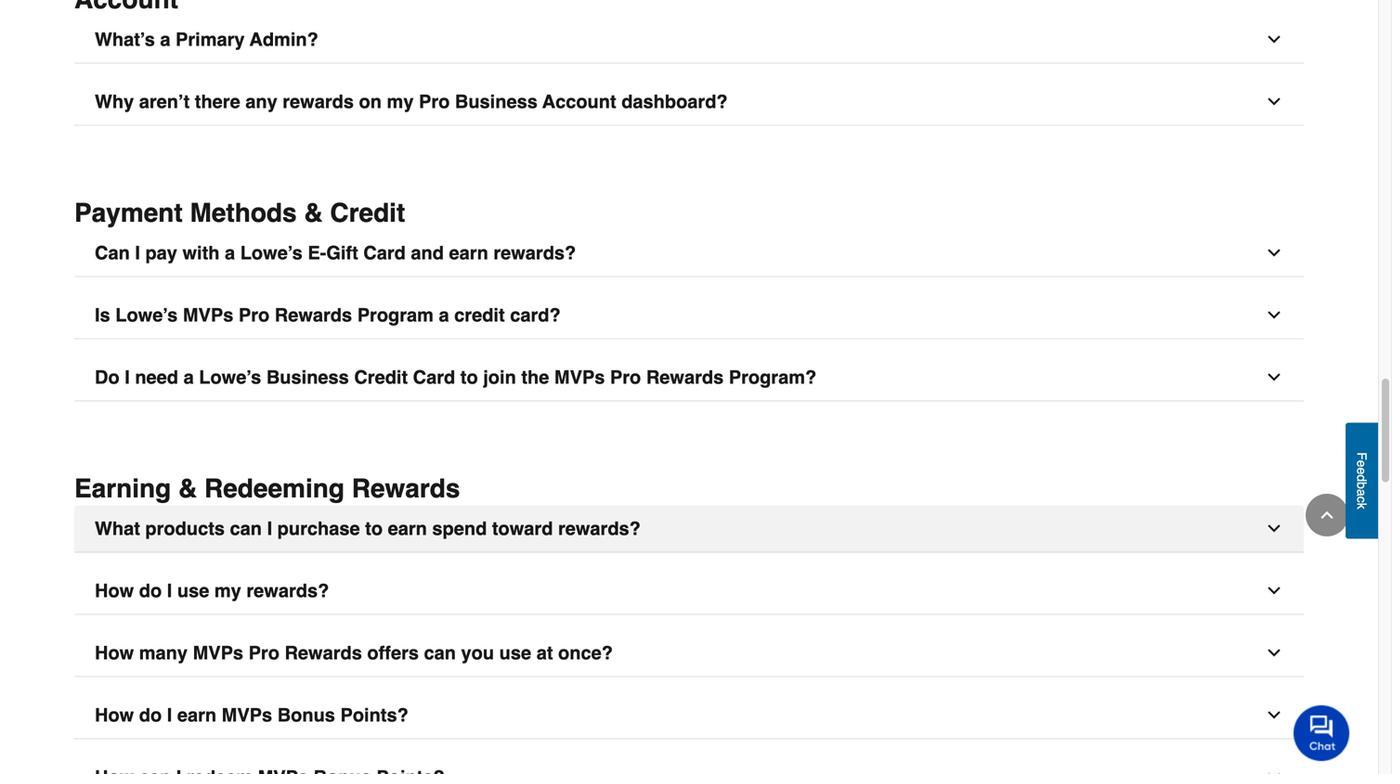 Task type: describe. For each thing, give the bounding box(es) containing it.
f e e d b a c k
[[1355, 452, 1370, 510]]

my inside button
[[387, 91, 414, 112]]

1 vertical spatial lowe's
[[115, 305, 178, 326]]

mvps left bonus on the left bottom
[[222, 705, 272, 726]]

mvps right the the
[[554, 367, 605, 388]]

earn inside how do i earn mvps bonus points? button
[[177, 705, 217, 726]]

how do i use my rewards?
[[95, 581, 329, 602]]

mvps down with
[[183, 305, 233, 326]]

need
[[135, 367, 178, 388]]

a right "need"
[[184, 367, 194, 388]]

payment
[[74, 198, 183, 228]]

can
[[95, 242, 130, 264]]

methods
[[190, 198, 297, 228]]

earning & redeeming rewards
[[74, 474, 460, 504]]

how many mvps pro rewards offers can you use at once? button
[[74, 630, 1304, 678]]

and
[[411, 242, 444, 264]]

bonus
[[277, 705, 335, 726]]

what's
[[95, 29, 155, 50]]

d
[[1355, 475, 1370, 482]]

do i need a lowe's business credit card to join the mvps pro rewards program? button
[[74, 354, 1304, 402]]

program?
[[729, 367, 817, 388]]

scroll to top element
[[1306, 494, 1349, 537]]

payment methods & credit
[[74, 198, 405, 228]]

gift
[[326, 242, 358, 264]]

0 vertical spatial &
[[304, 198, 323, 228]]

credit inside button
[[354, 367, 408, 388]]

business inside button
[[455, 91, 538, 112]]

to inside button
[[365, 518, 383, 540]]

e-
[[308, 242, 326, 264]]

chevron down image for what's a primary admin?
[[1265, 30, 1284, 49]]

join
[[483, 367, 516, 388]]

how do i earn mvps bonus points? button
[[74, 693, 1304, 740]]

how do i use my rewards? button
[[74, 568, 1304, 615]]

earn inside the what products can i purchase to earn spend toward rewards? button
[[388, 518, 427, 540]]

chevron down image for business
[[1265, 92, 1284, 111]]

2 e from the top
[[1355, 468, 1370, 475]]

i down many
[[167, 705, 172, 726]]

why aren't there any rewards on my pro business account dashboard?
[[95, 91, 728, 112]]

1 e from the top
[[1355, 460, 1370, 468]]

at
[[537, 643, 553, 664]]

redeeming
[[204, 474, 345, 504]]

on
[[359, 91, 382, 112]]

chevron down image for do i need a lowe's business credit card to join the mvps pro rewards program?
[[1265, 368, 1284, 387]]

rewards? inside how do i use my rewards? "button"
[[247, 581, 329, 602]]

i inside button
[[267, 518, 272, 540]]

rewards down e-
[[275, 305, 352, 326]]

chevron down image inside how do i earn mvps bonus points? button
[[1265, 707, 1284, 725]]

chevron down image for how do i use my rewards?
[[1265, 582, 1284, 601]]

do for use
[[139, 581, 162, 602]]

why aren't there any rewards on my pro business account dashboard? button
[[74, 79, 1304, 126]]

is lowe's mvps pro rewards program a credit card? button
[[74, 292, 1304, 340]]

i inside "button"
[[167, 581, 172, 602]]

chevron down image for how many mvps pro rewards offers can you use at once?
[[1265, 644, 1284, 663]]

a left credit
[[439, 305, 449, 326]]

there
[[195, 91, 240, 112]]

what
[[95, 518, 140, 540]]

pro inside button
[[419, 91, 450, 112]]

can inside how many mvps pro rewards offers can you use at once? button
[[424, 643, 456, 664]]

how for how do i earn mvps bonus points?
[[95, 705, 134, 726]]

why
[[95, 91, 134, 112]]

can i pay with a lowe's e-gift card and earn rewards?
[[95, 242, 576, 264]]

can i pay with a lowe's e-gift card and earn rewards? button
[[74, 230, 1304, 277]]

i left pay
[[135, 242, 140, 264]]

do for earn
[[139, 705, 162, 726]]

pay
[[145, 242, 177, 264]]

spend
[[432, 518, 487, 540]]

how for how many mvps pro rewards offers can you use at once?
[[95, 643, 134, 664]]

rewards
[[283, 91, 354, 112]]

business inside button
[[266, 367, 349, 388]]

c
[[1355, 497, 1370, 503]]

0 horizontal spatial &
[[178, 474, 197, 504]]



Task type: vqa. For each thing, say whether or not it's contained in the screenshot.
Get on Mom's Good Side With One of These Christmas Gifts
no



Task type: locate. For each thing, give the bounding box(es) containing it.
2 how from the top
[[95, 643, 134, 664]]

0 vertical spatial card
[[364, 242, 406, 264]]

to left the "join"
[[461, 367, 478, 388]]

earn right and
[[449, 242, 488, 264]]

how
[[95, 581, 134, 602], [95, 643, 134, 664], [95, 705, 134, 726]]

lowe's right "need"
[[199, 367, 261, 388]]

1 horizontal spatial my
[[387, 91, 414, 112]]

use
[[177, 581, 209, 602], [499, 643, 531, 664]]

use inside button
[[499, 643, 531, 664]]

do inside button
[[139, 705, 162, 726]]

chevron down image inside the is lowe's mvps pro rewards program a credit card? button
[[1265, 306, 1284, 325]]

chevron down image for card?
[[1265, 306, 1284, 325]]

1 vertical spatial credit
[[354, 367, 408, 388]]

can
[[230, 518, 262, 540], [424, 643, 456, 664]]

is
[[95, 305, 110, 326]]

you
[[461, 643, 494, 664]]

0 horizontal spatial my
[[214, 581, 241, 602]]

what's a primary admin? button
[[74, 16, 1304, 64]]

aren't
[[139, 91, 190, 112]]

1 horizontal spatial &
[[304, 198, 323, 228]]

e up b
[[1355, 468, 1370, 475]]

a
[[160, 29, 170, 50], [225, 242, 235, 264], [439, 305, 449, 326], [184, 367, 194, 388], [1355, 489, 1370, 497]]

1 vertical spatial can
[[424, 643, 456, 664]]

0 vertical spatial credit
[[330, 198, 405, 228]]

chevron up image
[[1318, 506, 1337, 525]]

b
[[1355, 482, 1370, 489]]

earn left 'spend' on the left of the page
[[388, 518, 427, 540]]

0 horizontal spatial earn
[[177, 705, 217, 726]]

f
[[1355, 452, 1370, 460]]

mvps right many
[[193, 643, 243, 664]]

rewards? inside can i pay with a lowe's e-gift card and earn rewards? button
[[494, 242, 576, 264]]

account
[[543, 91, 616, 112]]

do
[[95, 367, 120, 388]]

business left account
[[455, 91, 538, 112]]

use down the "products"
[[177, 581, 209, 602]]

chevron down image inside how do i use my rewards? "button"
[[1265, 582, 1284, 601]]

points?
[[340, 705, 409, 726]]

1 horizontal spatial business
[[455, 91, 538, 112]]

chevron down image inside what's a primary admin? button
[[1265, 30, 1284, 49]]

is lowe's mvps pro rewards program a credit card?
[[95, 305, 561, 326]]

rewards? inside the what products can i purchase to earn spend toward rewards? button
[[558, 518, 641, 540]]

f e e d b a c k button
[[1346, 423, 1379, 539]]

3 chevron down image from the top
[[1265, 582, 1284, 601]]

lowe's right is
[[115, 305, 178, 326]]

credit down program
[[354, 367, 408, 388]]

the
[[521, 367, 549, 388]]

toward
[[492, 518, 553, 540]]

1 vertical spatial how
[[95, 643, 134, 664]]

1 horizontal spatial can
[[424, 643, 456, 664]]

once?
[[558, 643, 613, 664]]

my inside "button"
[[214, 581, 241, 602]]

program
[[357, 305, 434, 326]]

0 horizontal spatial to
[[365, 518, 383, 540]]

rewards? down purchase
[[247, 581, 329, 602]]

how do i earn mvps bonus points?
[[95, 705, 409, 726]]

earn
[[449, 242, 488, 264], [388, 518, 427, 540], [177, 705, 217, 726]]

2 vertical spatial how
[[95, 705, 134, 726]]

do down many
[[139, 705, 162, 726]]

lowe's
[[240, 242, 303, 264], [115, 305, 178, 326], [199, 367, 261, 388]]

2 horizontal spatial earn
[[449, 242, 488, 264]]

0 vertical spatial earn
[[449, 242, 488, 264]]

card
[[364, 242, 406, 264], [413, 367, 455, 388]]

card left the "join"
[[413, 367, 455, 388]]

0 horizontal spatial card
[[364, 242, 406, 264]]

primary
[[176, 29, 245, 50]]

mvps
[[183, 305, 233, 326], [554, 367, 605, 388], [193, 643, 243, 664], [222, 705, 272, 726]]

0 vertical spatial use
[[177, 581, 209, 602]]

0 vertical spatial lowe's
[[240, 242, 303, 264]]

chevron down image
[[1265, 92, 1284, 111], [1265, 244, 1284, 262], [1265, 306, 1284, 325], [1265, 520, 1284, 538], [1265, 707, 1284, 725], [1265, 769, 1284, 775]]

any
[[245, 91, 277, 112]]

i up many
[[167, 581, 172, 602]]

3 how from the top
[[95, 705, 134, 726]]

i right do
[[125, 367, 130, 388]]

0 vertical spatial do
[[139, 581, 162, 602]]

card right gift
[[364, 242, 406, 264]]

rewards
[[275, 305, 352, 326], [646, 367, 724, 388], [352, 474, 460, 504], [285, 643, 362, 664]]

can down earning & redeeming rewards
[[230, 518, 262, 540]]

5 chevron down image from the top
[[1265, 707, 1284, 725]]

business down is lowe's mvps pro rewards program a credit card?
[[266, 367, 349, 388]]

to right purchase
[[365, 518, 383, 540]]

to inside button
[[461, 367, 478, 388]]

rewards? up card?
[[494, 242, 576, 264]]

0 vertical spatial business
[[455, 91, 538, 112]]

credit
[[330, 198, 405, 228], [354, 367, 408, 388]]

1 horizontal spatial to
[[461, 367, 478, 388]]

what products can i purchase to earn spend toward rewards? button
[[74, 506, 1304, 553]]

my
[[387, 91, 414, 112], [214, 581, 241, 602]]

rewards?
[[494, 242, 576, 264], [558, 518, 641, 540], [247, 581, 329, 602]]

card?
[[510, 305, 561, 326]]

1 do from the top
[[139, 581, 162, 602]]

1 how from the top
[[95, 581, 134, 602]]

1 vertical spatial business
[[266, 367, 349, 388]]

can inside the what products can i purchase to earn spend toward rewards? button
[[230, 518, 262, 540]]

rewards? right toward
[[558, 518, 641, 540]]

do inside "button"
[[139, 581, 162, 602]]

0 vertical spatial rewards?
[[494, 242, 576, 264]]

chevron down image inside why aren't there any rewards on my pro business account dashboard? button
[[1265, 92, 1284, 111]]

4 chevron down image from the top
[[1265, 520, 1284, 538]]

1 horizontal spatial card
[[413, 367, 455, 388]]

&
[[304, 198, 323, 228], [178, 474, 197, 504]]

2 do from the top
[[139, 705, 162, 726]]

2 vertical spatial rewards?
[[247, 581, 329, 602]]

dashboard?
[[622, 91, 728, 112]]

earn inside can i pay with a lowe's e-gift card and earn rewards? button
[[449, 242, 488, 264]]

use left at
[[499, 643, 531, 664]]

0 horizontal spatial business
[[266, 367, 349, 388]]

what products can i purchase to earn spend toward rewards?
[[95, 518, 641, 540]]

a right what's
[[160, 29, 170, 50]]

1 vertical spatial do
[[139, 705, 162, 726]]

how for how do i use my rewards?
[[95, 581, 134, 602]]

chevron down image inside how many mvps pro rewards offers can you use at once? button
[[1265, 644, 1284, 663]]

admin?
[[250, 29, 318, 50]]

offers
[[367, 643, 419, 664]]

to
[[461, 367, 478, 388], [365, 518, 383, 540]]

2 chevron down image from the top
[[1265, 244, 1284, 262]]

credit
[[454, 305, 505, 326]]

2 vertical spatial lowe's
[[199, 367, 261, 388]]

can left you
[[424, 643, 456, 664]]

i down earning & redeeming rewards
[[267, 518, 272, 540]]

6 chevron down image from the top
[[1265, 769, 1284, 775]]

chevron down image for card
[[1265, 244, 1284, 262]]

what's a primary admin?
[[95, 29, 318, 50]]

purchase
[[277, 518, 360, 540]]

business
[[455, 91, 538, 112], [266, 367, 349, 388]]

2 chevron down image from the top
[[1265, 368, 1284, 387]]

0 vertical spatial to
[[461, 367, 478, 388]]

0 horizontal spatial can
[[230, 518, 262, 540]]

1 vertical spatial to
[[365, 518, 383, 540]]

1 chevron down image from the top
[[1265, 30, 1284, 49]]

chevron down image
[[1265, 30, 1284, 49], [1265, 368, 1284, 387], [1265, 582, 1284, 601], [1265, 644, 1284, 663]]

1 horizontal spatial use
[[499, 643, 531, 664]]

& up e-
[[304, 198, 323, 228]]

chevron down image for toward
[[1265, 520, 1284, 538]]

how inside "button"
[[95, 581, 134, 602]]

a right with
[[225, 242, 235, 264]]

earn down many
[[177, 705, 217, 726]]

1 vertical spatial use
[[499, 643, 531, 664]]

1 vertical spatial card
[[413, 367, 455, 388]]

rewards down the is lowe's mvps pro rewards program a credit card? button
[[646, 367, 724, 388]]

my down the "products"
[[214, 581, 241, 602]]

a up k
[[1355, 489, 1370, 497]]

rewards up what products can i purchase to earn spend toward rewards?
[[352, 474, 460, 504]]

how many mvps pro rewards offers can you use at once?
[[95, 643, 613, 664]]

my right on
[[387, 91, 414, 112]]

2 vertical spatial earn
[[177, 705, 217, 726]]

i
[[135, 242, 140, 264], [125, 367, 130, 388], [267, 518, 272, 540], [167, 581, 172, 602], [167, 705, 172, 726]]

e
[[1355, 460, 1370, 468], [1355, 468, 1370, 475]]

3 chevron down image from the top
[[1265, 306, 1284, 325]]

0 vertical spatial can
[[230, 518, 262, 540]]

use inside "button"
[[177, 581, 209, 602]]

e up d
[[1355, 460, 1370, 468]]

lowe's left e-
[[240, 242, 303, 264]]

0 vertical spatial my
[[387, 91, 414, 112]]

chevron down image inside the what products can i purchase to earn spend toward rewards? button
[[1265, 520, 1284, 538]]

products
[[145, 518, 225, 540]]

1 vertical spatial rewards?
[[558, 518, 641, 540]]

many
[[139, 643, 188, 664]]

0 vertical spatial how
[[95, 581, 134, 602]]

& up the "products"
[[178, 474, 197, 504]]

earning
[[74, 474, 171, 504]]

k
[[1355, 503, 1370, 510]]

chevron down image inside can i pay with a lowe's e-gift card and earn rewards? button
[[1265, 244, 1284, 262]]

do
[[139, 581, 162, 602], [139, 705, 162, 726]]

4 chevron down image from the top
[[1265, 644, 1284, 663]]

1 horizontal spatial earn
[[388, 518, 427, 540]]

credit up gift
[[330, 198, 405, 228]]

chat invite button image
[[1294, 705, 1351, 762]]

pro
[[419, 91, 450, 112], [239, 305, 270, 326], [610, 367, 641, 388], [249, 643, 280, 664]]

do i need a lowe's business credit card to join the mvps pro rewards program?
[[95, 367, 817, 388]]

rewards up bonus on the left bottom
[[285, 643, 362, 664]]

do up many
[[139, 581, 162, 602]]

1 vertical spatial my
[[214, 581, 241, 602]]

0 horizontal spatial use
[[177, 581, 209, 602]]

1 vertical spatial earn
[[388, 518, 427, 540]]

1 vertical spatial &
[[178, 474, 197, 504]]

1 chevron down image from the top
[[1265, 92, 1284, 111]]

with
[[183, 242, 220, 264]]

chevron down image inside do i need a lowe's business credit card to join the mvps pro rewards program? button
[[1265, 368, 1284, 387]]



